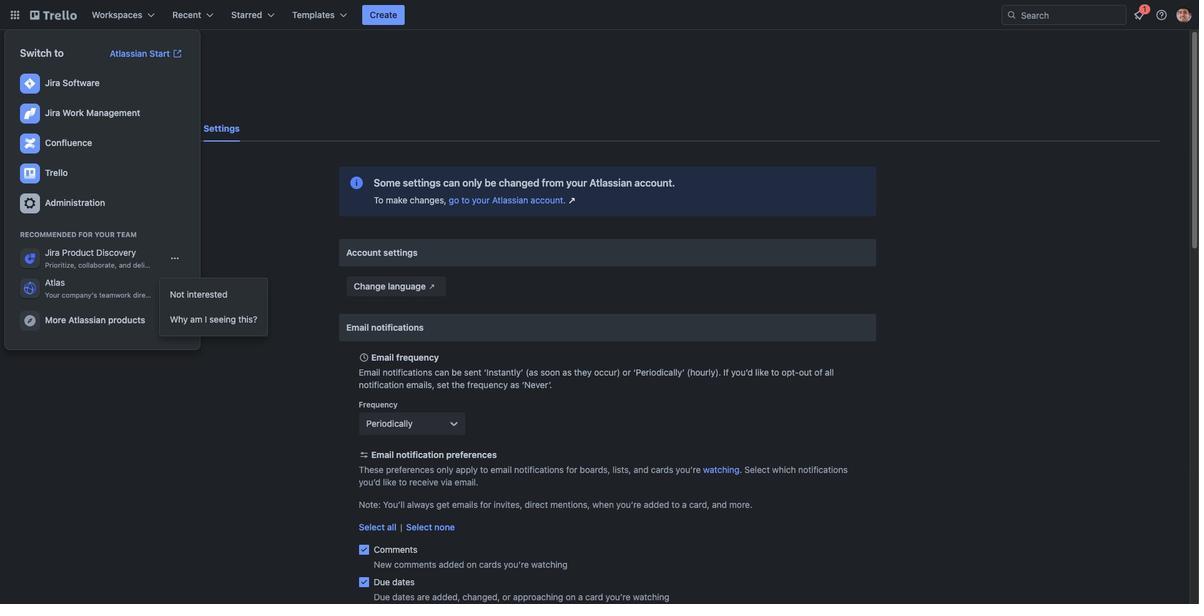 Task type: vqa. For each thing, say whether or not it's contained in the screenshot.
2nd "Jira" from the top
yes



Task type: describe. For each thing, give the bounding box(es) containing it.
and right card,
[[712, 500, 727, 511]]

administration
[[45, 197, 105, 208]]

account. inside go to your atlassian account. link
[[531, 195, 566, 206]]

0 horizontal spatial your
[[472, 195, 490, 206]]

confluence
[[45, 137, 92, 148]]

0 vertical spatial be
[[485, 177, 497, 189]]

to right switch
[[54, 47, 64, 59]]

not
[[170, 289, 185, 300]]

for
[[78, 231, 93, 239]]

when
[[593, 500, 614, 511]]

you're up due dates are added, changed, or approaching on a card you're watching
[[504, 560, 529, 571]]

atlassian up peterson
[[110, 48, 147, 59]]

jira software
[[45, 77, 100, 88]]

notifications inside email notifications can be sent 'instantly' (as soon as they occur) or 'periodically' (hourly). if you'd like to opt-out of all notification emails, set the frequency as 'never'.
[[383, 367, 433, 378]]

account settings
[[347, 247, 418, 258]]

1 vertical spatial watching
[[532, 560, 568, 571]]

1 vertical spatial for
[[481, 500, 492, 511]]

switch to… image
[[9, 9, 21, 21]]

email for email notifications
[[347, 322, 369, 333]]

(hourly).
[[687, 367, 722, 378]]

like inside email notifications can be sent 'instantly' (as soon as they occur) or 'periodically' (hourly). if you'd like to opt-out of all notification emails, set the frequency as 'never'.
[[756, 367, 769, 378]]

atlassian start link
[[102, 44, 190, 64]]

to make changes,
[[374, 195, 449, 206]]

recent
[[173, 9, 201, 20]]

1 horizontal spatial cards
[[651, 465, 674, 476]]

language
[[388, 281, 426, 292]]

this?
[[238, 314, 258, 325]]

notifications inside the . select which notifications you'd like to receive via email.
[[799, 465, 848, 476]]

jira product discovery prioritize, collaborate, and deliver new ideas
[[45, 247, 190, 269]]

select none button
[[406, 522, 455, 534]]

occur)
[[594, 367, 621, 378]]

invites,
[[494, 500, 523, 511]]

0 vertical spatial as
[[563, 367, 572, 378]]

visibility
[[79, 123, 115, 134]]

can for settings
[[443, 177, 460, 189]]

company's
[[62, 291, 97, 299]]

james peterson @ jamespeterson93
[[70, 60, 160, 86]]

go
[[449, 195, 459, 206]]

james
[[70, 60, 107, 74]]

prioritize,
[[45, 261, 76, 269]]

email notifications can be sent 'instantly' (as soon as they occur) or 'periodically' (hourly). if you'd like to opt-out of all notification emails, set the frequency as 'never'.
[[359, 367, 835, 391]]

1 horizontal spatial added
[[644, 500, 670, 511]]

0 vertical spatial on
[[467, 560, 477, 571]]

make
[[386, 195, 408, 206]]

frequency
[[359, 401, 398, 410]]

2 vertical spatial watching
[[633, 592, 670, 603]]

the
[[452, 380, 465, 391]]

0 vertical spatial your
[[95, 231, 115, 239]]

more atlassian products link
[[15, 306, 190, 336]]

search image
[[1007, 10, 1017, 20]]

0 horizontal spatial as
[[511, 380, 520, 391]]

atlassian right the from
[[590, 177, 632, 189]]

products
[[108, 315, 145, 326]]

more atlassian products
[[45, 315, 145, 326]]

1 horizontal spatial only
[[463, 177, 483, 189]]

be inside email notifications can be sent 'instantly' (as soon as they occur) or 'periodically' (hourly). if you'd like to opt-out of all notification emails, set the frequency as 'never'.
[[452, 367, 462, 378]]

atlassian down company's
[[68, 315, 106, 326]]

change
[[354, 281, 386, 292]]

more
[[45, 315, 66, 326]]

and inside jira product discovery prioritize, collaborate, and deliver new ideas
[[119, 261, 131, 269]]

1 horizontal spatial a
[[683, 500, 687, 511]]

dates for due dates are added, changed, or approaching on a card you're watching
[[393, 592, 415, 603]]

ideas
[[172, 261, 190, 269]]

starred button
[[224, 5, 282, 25]]

jira work management
[[45, 107, 140, 118]]

go to your atlassian account. link
[[449, 194, 579, 207]]

some settings can only be changed from your atlassian account.
[[374, 177, 676, 189]]

am
[[190, 314, 203, 325]]

changes,
[[410, 195, 447, 206]]

out
[[799, 367, 813, 378]]

set
[[437, 380, 450, 391]]

new comments added on cards you're watching
[[374, 560, 568, 571]]

0 horizontal spatial only
[[437, 465, 454, 476]]

and up confluence on the left of page
[[60, 123, 77, 134]]

can for notifications
[[435, 367, 450, 378]]

due for due dates
[[374, 577, 390, 588]]

create
[[370, 9, 398, 20]]

0 horizontal spatial added
[[439, 560, 465, 571]]

or inside email notifications can be sent 'instantly' (as soon as they occur) or 'periodically' (hourly). if you'd like to opt-out of all notification emails, set the frequency as 'never'.
[[623, 367, 631, 378]]

they
[[574, 367, 592, 378]]

change language link
[[347, 277, 446, 297]]

@
[[70, 76, 77, 86]]

direct
[[525, 500, 548, 511]]

1 vertical spatial notification
[[396, 450, 444, 461]]

settings
[[204, 123, 240, 134]]

are
[[417, 592, 430, 603]]

if
[[724, 367, 729, 378]]

sent
[[464, 367, 482, 378]]

card,
[[690, 500, 710, 511]]

starred
[[231, 9, 262, 20]]

get
[[437, 500, 450, 511]]

discovery
[[96, 247, 136, 258]]

you'd inside the . select which notifications you'd like to receive via email.
[[359, 477, 381, 488]]

frequency inside email notifications can be sent 'instantly' (as soon as they occur) or 'periodically' (hourly). if you'd like to opt-out of all notification emails, set the frequency as 'never'.
[[468, 380, 508, 391]]

jira work management link
[[15, 99, 190, 129]]

atlassian down changed at the left top
[[492, 195, 529, 206]]

Search field
[[1017, 6, 1127, 24]]

email.
[[455, 477, 479, 488]]

not interested button
[[160, 282, 268, 307]]

mentions,
[[551, 500, 590, 511]]

0 horizontal spatial or
[[503, 592, 511, 603]]

software
[[63, 77, 100, 88]]

. select which notifications you'd like to receive via email.
[[359, 465, 848, 488]]

your inside atlas your company's teamwork directory
[[45, 291, 60, 299]]

atlas your company's teamwork directory
[[45, 277, 163, 299]]

note:
[[359, 500, 381, 511]]

why
[[170, 314, 188, 325]]

1 vertical spatial cards
[[479, 560, 502, 571]]

trello
[[45, 167, 68, 178]]

create button
[[363, 5, 405, 25]]

you're right when
[[617, 500, 642, 511]]

0 vertical spatial frequency
[[396, 352, 439, 363]]

seeing
[[210, 314, 236, 325]]

changed
[[499, 177, 540, 189]]

templates
[[292, 9, 335, 20]]



Task type: locate. For each thing, give the bounding box(es) containing it.
0 vertical spatial account.
[[635, 177, 676, 189]]

open information menu image
[[1156, 9, 1169, 21]]

all left the |
[[387, 522, 397, 533]]

0 horizontal spatial like
[[383, 477, 397, 488]]

dates for due dates
[[393, 577, 415, 588]]

receive
[[410, 477, 439, 488]]

1 vertical spatial you'd
[[359, 477, 381, 488]]

1 horizontal spatial account.
[[635, 177, 676, 189]]

select right the .
[[745, 465, 770, 476]]

added up added,
[[439, 560, 465, 571]]

0 vertical spatial dates
[[393, 577, 415, 588]]

you'll
[[383, 500, 405, 511]]

apply
[[456, 465, 478, 476]]

0 horizontal spatial account.
[[531, 195, 566, 206]]

2 horizontal spatial watching
[[704, 465, 740, 476]]

dates
[[393, 577, 415, 588], [393, 592, 415, 603]]

1 horizontal spatial like
[[756, 367, 769, 378]]

for left boards,
[[567, 465, 578, 476]]

2 dates from the top
[[393, 592, 415, 603]]

profile and visibility
[[30, 123, 115, 134]]

account
[[347, 247, 381, 258]]

notification up 'receive'
[[396, 450, 444, 461]]

cards right lists,
[[651, 465, 674, 476]]

email for email notifications can be sent 'instantly' (as soon as they occur) or 'periodically' (hourly). if you'd like to opt-out of all notification emails, set the frequency as 'never'.
[[359, 367, 381, 378]]

and down discovery at the top left of page
[[119, 261, 131, 269]]

added left card,
[[644, 500, 670, 511]]

settings image
[[22, 196, 37, 211]]

settings up changes, on the top
[[403, 177, 441, 189]]

via
[[441, 477, 453, 488]]

to right go on the left top of the page
[[462, 195, 470, 206]]

emails
[[452, 500, 478, 511]]

email up these
[[372, 450, 394, 461]]

collaborate,
[[78, 261, 117, 269]]

all right of
[[826, 367, 835, 378]]

0 vertical spatial your
[[567, 177, 588, 189]]

due down new
[[374, 577, 390, 588]]

you're right card
[[606, 592, 631, 603]]

account.
[[635, 177, 676, 189], [531, 195, 566, 206]]

1 vertical spatial frequency
[[468, 380, 508, 391]]

email notification preferences
[[372, 450, 497, 461]]

back to home image
[[30, 5, 77, 25]]

and right lists,
[[634, 465, 649, 476]]

1 vertical spatial on
[[566, 592, 576, 603]]

settings for account
[[384, 247, 418, 258]]

as
[[563, 367, 572, 378], [511, 380, 520, 391]]

as down 'instantly'
[[511, 380, 520, 391]]

0 vertical spatial a
[[683, 500, 687, 511]]

like
[[756, 367, 769, 378], [383, 477, 397, 488]]

added,
[[432, 592, 460, 603]]

a left card
[[579, 592, 583, 603]]

can up 'set'
[[435, 367, 450, 378]]

1 horizontal spatial you'd
[[732, 367, 753, 378]]

only up via
[[437, 465, 454, 476]]

notification inside email notifications can be sent 'instantly' (as soon as they occur) or 'periodically' (hourly). if you'd like to opt-out of all notification emails, set the frequency as 'never'.
[[359, 380, 404, 391]]

1 horizontal spatial frequency
[[468, 380, 508, 391]]

email down "email notifications"
[[372, 352, 394, 363]]

notifications right 'which'
[[799, 465, 848, 476]]

from
[[542, 177, 564, 189]]

primary element
[[0, 0, 1200, 30]]

0 horizontal spatial frequency
[[396, 352, 439, 363]]

1 dates from the top
[[393, 577, 415, 588]]

0 vertical spatial james peterson (jamespeterson93) image
[[1177, 7, 1192, 22]]

notifications up the email frequency
[[371, 322, 424, 333]]

jira up 'profile'
[[45, 107, 60, 118]]

can up go on the left top of the page
[[443, 177, 460, 189]]

to
[[374, 195, 384, 206]]

atlassian start
[[110, 48, 170, 59]]

recent button
[[165, 5, 221, 25]]

or right changed,
[[503, 592, 511, 603]]

cards up changed,
[[479, 560, 502, 571]]

why am i seeing this?
[[170, 314, 258, 325]]

preferences up "apply"
[[447, 450, 497, 461]]

2 due from the top
[[374, 592, 390, 603]]

0 horizontal spatial for
[[481, 500, 492, 511]]

1 notification image
[[1132, 7, 1147, 22]]

not interested
[[170, 289, 228, 300]]

1 vertical spatial dates
[[393, 592, 415, 603]]

0 vertical spatial preferences
[[447, 450, 497, 461]]

management
[[86, 107, 140, 118]]

new
[[157, 261, 170, 269]]

start
[[150, 48, 170, 59]]

group containing not interested
[[160, 279, 268, 336]]

0 vertical spatial or
[[623, 367, 631, 378]]

select inside the . select which notifications you'd like to receive via email.
[[745, 465, 770, 476]]

0 horizontal spatial preferences
[[386, 465, 434, 476]]

you're left watching link
[[676, 465, 701, 476]]

1 vertical spatial account.
[[531, 195, 566, 206]]

1 vertical spatial or
[[503, 592, 511, 603]]

to left 'receive'
[[399, 477, 407, 488]]

teamwork
[[99, 291, 131, 299]]

0 vertical spatial only
[[463, 177, 483, 189]]

(as
[[526, 367, 539, 378]]

1 vertical spatial all
[[387, 522, 397, 533]]

be up the
[[452, 367, 462, 378]]

1 horizontal spatial on
[[566, 592, 576, 603]]

james peterson (jamespeterson93) image left @
[[30, 59, 60, 89]]

confluence link
[[15, 129, 190, 159]]

jira inside jira product discovery prioritize, collaborate, and deliver new ideas
[[45, 247, 60, 258]]

settings
[[403, 177, 441, 189], [384, 247, 418, 258]]

as left the 'they'
[[563, 367, 572, 378]]

1 vertical spatial your
[[472, 195, 490, 206]]

0 vertical spatial jira
[[45, 77, 60, 88]]

1 vertical spatial settings
[[384, 247, 418, 258]]

1 jira from the top
[[45, 77, 60, 88]]

0 vertical spatial you'd
[[732, 367, 753, 378]]

to left opt-
[[772, 367, 780, 378]]

sm image
[[426, 281, 439, 293]]

comments
[[394, 560, 437, 571]]

switch to
[[20, 47, 64, 59]]

1 horizontal spatial select
[[406, 522, 432, 533]]

0 vertical spatial for
[[567, 465, 578, 476]]

email down change
[[347, 322, 369, 333]]

be
[[485, 177, 497, 189], [452, 367, 462, 378]]

product
[[62, 247, 94, 258]]

1 vertical spatial your
[[45, 291, 60, 299]]

1 horizontal spatial watching
[[633, 592, 670, 603]]

1 horizontal spatial preferences
[[447, 450, 497, 461]]

0 vertical spatial watching
[[704, 465, 740, 476]]

james peterson (jamespeterson93) image
[[1177, 7, 1192, 22], [30, 59, 60, 89]]

approaching
[[513, 592, 564, 603]]

email up 'frequency'
[[359, 367, 381, 378]]

preferences up 'receive'
[[386, 465, 434, 476]]

to left card,
[[672, 500, 680, 511]]

0 horizontal spatial select
[[359, 522, 385, 533]]

email
[[491, 465, 512, 476]]

1 horizontal spatial james peterson (jamespeterson93) image
[[1177, 7, 1192, 22]]

frequency down sent
[[468, 380, 508, 391]]

to inside the . select which notifications you'd like to receive via email.
[[399, 477, 407, 488]]

like down these
[[383, 477, 397, 488]]

on up changed,
[[467, 560, 477, 571]]

0 vertical spatial due
[[374, 577, 390, 588]]

select right the |
[[406, 522, 432, 533]]

1 vertical spatial jira
[[45, 107, 60, 118]]

'never'.
[[522, 380, 552, 391]]

2 vertical spatial jira
[[45, 247, 60, 258]]

jira for jira work management
[[45, 107, 60, 118]]

only up go to your atlassian account.
[[463, 177, 483, 189]]

workspaces
[[92, 9, 143, 20]]

email inside email notifications can be sent 'instantly' (as soon as they occur) or 'periodically' (hourly). if you'd like to opt-out of all notification emails, set the frequency as 'never'.
[[359, 367, 381, 378]]

to inside go to your atlassian account. link
[[462, 195, 470, 206]]

your
[[95, 231, 115, 239], [45, 291, 60, 299]]

1 vertical spatial james peterson (jamespeterson93) image
[[30, 59, 60, 89]]

0 vertical spatial like
[[756, 367, 769, 378]]

0 vertical spatial all
[[826, 367, 835, 378]]

frequency
[[396, 352, 439, 363], [468, 380, 508, 391]]

profile and visibility link
[[30, 117, 115, 140]]

0 vertical spatial cards
[[651, 465, 674, 476]]

frequency up emails,
[[396, 352, 439, 363]]

opt-
[[782, 367, 799, 378]]

note: you'll always get emails for invites, direct mentions, when you're added to a card, and more.
[[359, 500, 753, 511]]

trello link
[[15, 159, 190, 189]]

administration link
[[15, 189, 190, 219]]

jira up prioritize,
[[45, 247, 60, 258]]

like left opt-
[[756, 367, 769, 378]]

on left card
[[566, 592, 576, 603]]

0 horizontal spatial a
[[579, 592, 583, 603]]

1 horizontal spatial or
[[623, 367, 631, 378]]

to left email
[[480, 465, 489, 476]]

your right go on the left top of the page
[[472, 195, 490, 206]]

your right the from
[[567, 177, 588, 189]]

settings up the language
[[384, 247, 418, 258]]

'instantly'
[[484, 367, 524, 378]]

a left card,
[[683, 500, 687, 511]]

notifications down the email frequency
[[383, 367, 433, 378]]

cards
[[651, 465, 674, 476], [479, 560, 502, 571]]

watching
[[704, 465, 740, 476], [532, 560, 568, 571], [633, 592, 670, 603]]

1 horizontal spatial as
[[563, 367, 572, 378]]

0 vertical spatial can
[[443, 177, 460, 189]]

1 vertical spatial a
[[579, 592, 583, 603]]

for
[[567, 465, 578, 476], [481, 500, 492, 511]]

due dates
[[374, 577, 415, 588]]

select down note:
[[359, 522, 385, 533]]

email notifications
[[347, 322, 424, 333]]

for right emails on the bottom left of page
[[481, 500, 492, 511]]

1 vertical spatial due
[[374, 592, 390, 603]]

or
[[623, 367, 631, 378], [503, 592, 511, 603]]

changed,
[[463, 592, 500, 603]]

recommended
[[20, 231, 77, 239]]

email frequency
[[372, 352, 439, 363]]

watching up approaching
[[532, 560, 568, 571]]

1 horizontal spatial all
[[826, 367, 835, 378]]

all inside email notifications can be sent 'instantly' (as soon as they occur) or 'periodically' (hourly). if you'd like to opt-out of all notification emails, set the frequency as 'never'.
[[826, 367, 835, 378]]

jira for jira software
[[45, 77, 60, 88]]

0 horizontal spatial cards
[[479, 560, 502, 571]]

can
[[443, 177, 460, 189], [435, 367, 450, 378]]

email for email notification preferences
[[372, 450, 394, 461]]

1 vertical spatial can
[[435, 367, 450, 378]]

1 horizontal spatial your
[[567, 177, 588, 189]]

why am i seeing this? button
[[160, 307, 268, 332]]

0 horizontal spatial watching
[[532, 560, 568, 571]]

1 vertical spatial as
[[511, 380, 520, 391]]

be up go to your atlassian account.
[[485, 177, 497, 189]]

you'd down these
[[359, 477, 381, 488]]

profile
[[30, 123, 58, 134]]

settings for some
[[403, 177, 441, 189]]

periodically
[[367, 419, 413, 429]]

settings link
[[204, 117, 240, 142]]

1 horizontal spatial your
[[95, 231, 115, 239]]

0 horizontal spatial you'd
[[359, 477, 381, 488]]

2 horizontal spatial select
[[745, 465, 770, 476]]

2 jira from the top
[[45, 107, 60, 118]]

these
[[359, 465, 384, 476]]

group
[[160, 279, 268, 336]]

0 horizontal spatial all
[[387, 522, 397, 533]]

watching right card
[[633, 592, 670, 603]]

1 vertical spatial like
[[383, 477, 397, 488]]

0 vertical spatial settings
[[403, 177, 441, 189]]

jamespeterson93
[[77, 76, 138, 86]]

0 horizontal spatial your
[[45, 291, 60, 299]]

james peterson (jamespeterson93) image inside primary 'element'
[[1177, 7, 1192, 22]]

1 vertical spatial only
[[437, 465, 454, 476]]

change language
[[354, 281, 426, 292]]

1 vertical spatial be
[[452, 367, 462, 378]]

to inside email notifications can be sent 'instantly' (as soon as they occur) or 'periodically' (hourly). if you'd like to opt-out of all notification emails, set the frequency as 'never'.
[[772, 367, 780, 378]]

1 vertical spatial added
[[439, 560, 465, 571]]

1 horizontal spatial for
[[567, 465, 578, 476]]

0 horizontal spatial be
[[452, 367, 462, 378]]

templates button
[[285, 5, 355, 25]]

recommended for your team
[[20, 231, 137, 239]]

can inside email notifications can be sent 'instantly' (as soon as they occur) or 'periodically' (hourly). if you'd like to opt-out of all notification emails, set the frequency as 'never'.
[[435, 367, 450, 378]]

dates down comments
[[393, 577, 415, 588]]

switch
[[20, 47, 52, 59]]

3 jira from the top
[[45, 247, 60, 258]]

notifications up direct
[[515, 465, 564, 476]]

like inside the . select which notifications you'd like to receive via email.
[[383, 477, 397, 488]]

0 vertical spatial notification
[[359, 380, 404, 391]]

your down atlas
[[45, 291, 60, 299]]

boards,
[[580, 465, 611, 476]]

select all | select none
[[359, 522, 455, 533]]

1 horizontal spatial be
[[485, 177, 497, 189]]

james peterson (jamespeterson93) image right open information menu image
[[1177, 7, 1192, 22]]

or right 'occur)'
[[623, 367, 631, 378]]

watching link
[[704, 465, 740, 476]]

0 horizontal spatial on
[[467, 560, 477, 571]]

email for email frequency
[[372, 352, 394, 363]]

dates down due dates
[[393, 592, 415, 603]]

card
[[586, 592, 604, 603]]

deliver
[[133, 261, 155, 269]]

i
[[205, 314, 207, 325]]

watching up more.
[[704, 465, 740, 476]]

1 vertical spatial preferences
[[386, 465, 434, 476]]

due down due dates
[[374, 592, 390, 603]]

jira left @
[[45, 77, 60, 88]]

you'd inside email notifications can be sent 'instantly' (as soon as they occur) or 'periodically' (hourly). if you'd like to opt-out of all notification emails, set the frequency as 'never'.
[[732, 367, 753, 378]]

preferences
[[447, 450, 497, 461], [386, 465, 434, 476]]

your right 'for'
[[95, 231, 115, 239]]

1 due from the top
[[374, 577, 390, 588]]

to
[[54, 47, 64, 59], [462, 195, 470, 206], [772, 367, 780, 378], [480, 465, 489, 476], [399, 477, 407, 488], [672, 500, 680, 511]]

all
[[826, 367, 835, 378], [387, 522, 397, 533]]

0 horizontal spatial james peterson (jamespeterson93) image
[[30, 59, 60, 89]]

0 vertical spatial added
[[644, 500, 670, 511]]

some
[[374, 177, 401, 189]]

notification up 'frequency'
[[359, 380, 404, 391]]

jira product discovery options menu image
[[170, 254, 180, 264]]

you'd right if
[[732, 367, 753, 378]]

due for due dates are added, changed, or approaching on a card you're watching
[[374, 592, 390, 603]]

new
[[374, 560, 392, 571]]



